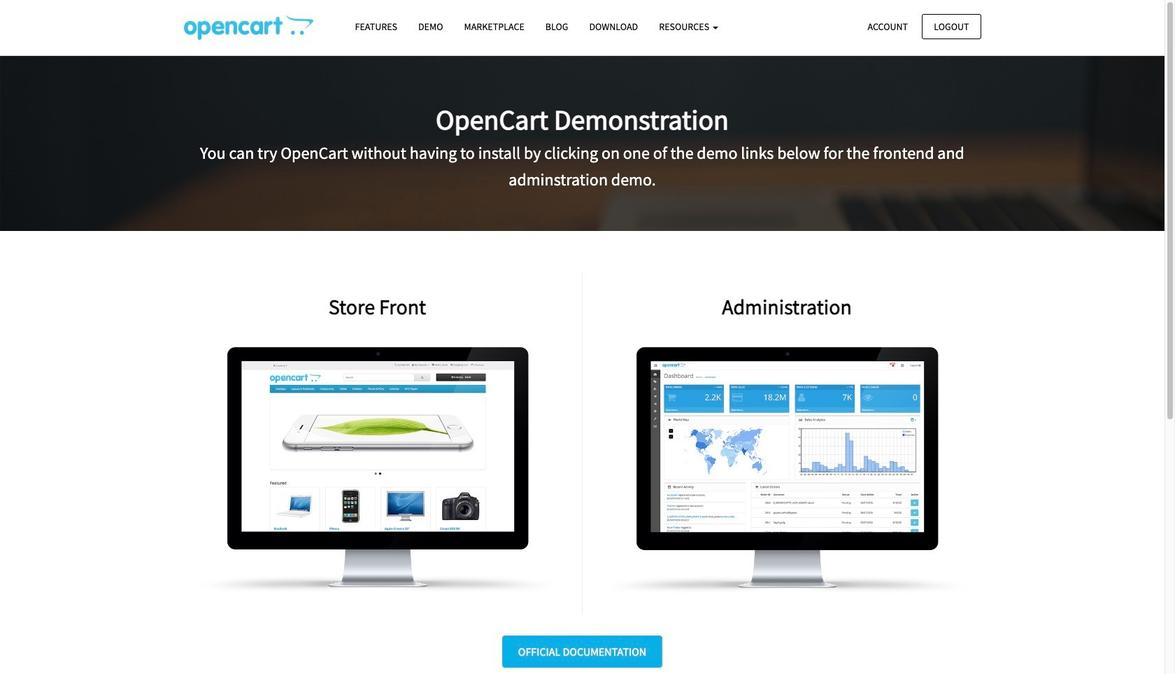 Task type: describe. For each thing, give the bounding box(es) containing it.
opencart - demo image
[[184, 15, 313, 40]]



Task type: vqa. For each thing, say whether or not it's contained in the screenshot.
How to optimize your website content for SEO image
no



